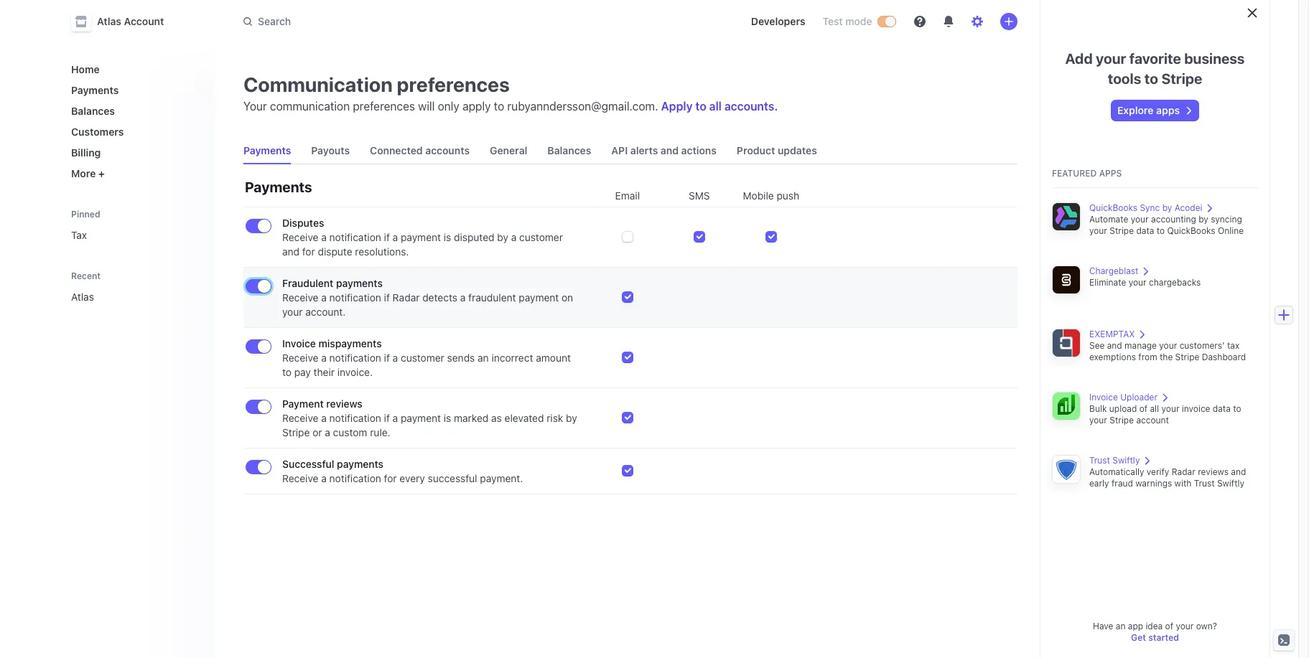 Task type: locate. For each thing, give the bounding box(es) containing it.
of up started
[[1165, 621, 1173, 632]]

radar left detects
[[393, 292, 420, 304]]

0 vertical spatial customer
[[519, 231, 563, 243]]

notification inside payment reviews receive a notification if a payment is marked as elevated risk by stripe or a custom rule.
[[329, 412, 381, 424]]

5 receive from the top
[[282, 472, 318, 485]]

1 horizontal spatial trust
[[1194, 478, 1215, 489]]

a right disputed
[[511, 231, 517, 243]]

preferences up only
[[397, 73, 510, 96]]

0 vertical spatial is
[[444, 231, 451, 243]]

is left disputed
[[444, 231, 451, 243]]

notification inside the disputes receive a notification if a payment is disputed by a customer and for dispute resolutions.
[[329, 231, 381, 243]]

preferences left will
[[353, 100, 415, 113]]

if inside payment reviews receive a notification if a payment is marked as elevated risk by stripe or a custom rule.
[[384, 412, 390, 424]]

acodei
[[1175, 202, 1202, 213]]

your
[[1096, 50, 1126, 67], [1131, 214, 1149, 225], [1089, 225, 1107, 236], [1129, 277, 1147, 288], [282, 306, 303, 318], [1159, 340, 1177, 351], [1161, 404, 1179, 414], [1089, 415, 1107, 426], [1176, 621, 1194, 632]]

customer up on
[[519, 231, 563, 243]]

an left "app"
[[1116, 621, 1126, 632]]

quickbooks down accounting
[[1167, 225, 1215, 236]]

1 is from the top
[[444, 231, 451, 243]]

invoice up the bulk
[[1089, 392, 1118, 403]]

1 horizontal spatial all
[[1150, 404, 1159, 414]]

their
[[314, 366, 335, 378]]

atlas for atlas account
[[97, 15, 121, 27]]

test
[[823, 15, 843, 27]]

receive
[[282, 231, 318, 243], [282, 292, 318, 304], [282, 352, 318, 364], [282, 412, 318, 424], [282, 472, 318, 485]]

every
[[400, 472, 425, 485]]

product updates link
[[731, 138, 823, 164]]

your left own?
[[1176, 621, 1194, 632]]

your up the
[[1159, 340, 1177, 351]]

by right risk
[[566, 412, 577, 424]]

data inside bulk upload of all your invoice data to your stripe account
[[1213, 404, 1231, 414]]

0 vertical spatial payments
[[336, 277, 383, 289]]

for left every
[[384, 472, 397, 485]]

2 notification from the top
[[329, 292, 381, 304]]

notification
[[329, 231, 381, 243], [329, 292, 381, 304], [329, 352, 381, 364], [329, 412, 381, 424], [329, 472, 381, 485]]

with
[[1175, 478, 1192, 489]]

dashboard
[[1202, 352, 1246, 363]]

payments inside successful payments receive a notification for every successful payment.
[[337, 458, 384, 470]]

receive inside payment reviews receive a notification if a payment is marked as elevated risk by stripe or a custom rule.
[[282, 412, 318, 424]]

1 horizontal spatial swiftly
[[1217, 478, 1245, 489]]

1 vertical spatial trust
[[1194, 478, 1215, 489]]

0 horizontal spatial an
[[478, 352, 489, 364]]

Search text field
[[235, 8, 640, 35]]

0 horizontal spatial quickbooks
[[1089, 202, 1138, 213]]

1 vertical spatial radar
[[1172, 467, 1195, 478]]

a down successful
[[321, 472, 327, 485]]

1 if from the top
[[384, 231, 390, 243]]

1 horizontal spatial balances link
[[542, 138, 597, 164]]

help image
[[914, 16, 925, 27]]

product
[[737, 144, 775, 157]]

invoice for invoice uploader
[[1089, 392, 1118, 403]]

1 vertical spatial is
[[444, 412, 451, 424]]

billing link
[[65, 141, 203, 164]]

get started link
[[1131, 633, 1179, 643]]

1 vertical spatial all
[[1150, 404, 1159, 414]]

for left dispute
[[302, 246, 315, 258]]

swiftly
[[1112, 455, 1140, 466], [1217, 478, 1245, 489]]

tools
[[1108, 70, 1141, 87]]

trust swiftly
[[1089, 455, 1140, 466]]

all inside communication preferences your communication preferences will only apply to rubyanndersson@gmail.com. apply to all accounts.
[[709, 100, 722, 113]]

actions
[[681, 144, 717, 157]]

atlas inside 'link'
[[71, 291, 94, 303]]

payments down custom on the bottom left of the page
[[337, 458, 384, 470]]

data down quickbooks sync by acodei
[[1136, 225, 1154, 236]]

for inside the disputes receive a notification if a payment is disputed by a customer and for dispute resolutions.
[[302, 246, 315, 258]]

2 vertical spatial payment
[[401, 412, 441, 424]]

reviews up custom on the bottom left of the page
[[326, 398, 363, 410]]

if inside the fraudulent payments receive a notification if radar detects a fraudulent payment on your account.
[[384, 292, 390, 304]]

receive inside successful payments receive a notification for every successful payment.
[[282, 472, 318, 485]]

chargeblast
[[1089, 266, 1138, 276]]

payments link up customers link
[[65, 78, 203, 102]]

1 vertical spatial for
[[384, 472, 397, 485]]

0 horizontal spatial balances link
[[65, 99, 203, 123]]

automatically verify radar reviews and early fraud warnings with trust swiftly
[[1089, 467, 1246, 489]]

atlas left the account
[[97, 15, 121, 27]]

1 vertical spatial payment
[[519, 292, 559, 304]]

trust swiftly image
[[1052, 455, 1081, 484]]

disputes receive a notification if a payment is disputed by a customer and for dispute resolutions.
[[282, 217, 563, 258]]

quickbooks up automate
[[1089, 202, 1138, 213]]

0 vertical spatial invoice
[[282, 337, 316, 350]]

accounts
[[425, 144, 470, 157]]

all left accounts.
[[709, 100, 722, 113]]

receive down disputes
[[282, 231, 318, 243]]

and inside see and manage your customers' tax exemptions from the stripe dashboard
[[1107, 340, 1122, 351]]

receive down payment
[[282, 412, 318, 424]]

a right detects
[[460, 292, 466, 304]]

3 notification from the top
[[329, 352, 381, 364]]

1 horizontal spatial atlas
[[97, 15, 121, 27]]

3 if from the top
[[384, 352, 390, 364]]

balances link down rubyanndersson@gmail.com.
[[542, 138, 597, 164]]

payments up disputes
[[245, 179, 312, 195]]

payment inside the disputes receive a notification if a payment is disputed by a customer and for dispute resolutions.
[[401, 231, 441, 243]]

1 horizontal spatial customer
[[519, 231, 563, 243]]

core navigation links element
[[65, 57, 203, 185]]

api alerts and actions
[[611, 144, 717, 157]]

1 horizontal spatial reviews
[[1198, 467, 1229, 478]]

1 vertical spatial quickbooks
[[1167, 225, 1215, 236]]

0 vertical spatial an
[[478, 352, 489, 364]]

connected
[[370, 144, 423, 157]]

1 vertical spatial balances link
[[542, 138, 597, 164]]

3 receive from the top
[[282, 352, 318, 364]]

radar
[[393, 292, 420, 304], [1172, 467, 1195, 478]]

atlas down recent
[[71, 291, 94, 303]]

a inside successful payments receive a notification for every successful payment.
[[321, 472, 327, 485]]

billing
[[71, 146, 101, 159]]

atlas inside button
[[97, 15, 121, 27]]

0 vertical spatial radar
[[393, 292, 420, 304]]

is inside the disputes receive a notification if a payment is disputed by a customer and for dispute resolutions.
[[444, 231, 451, 243]]

apps
[[1156, 104, 1180, 116]]

fraudulent
[[468, 292, 516, 304]]

notification up invoice.
[[329, 352, 381, 364]]

invoice for invoice mispayments receive a notification if a customer sends an incorrect amount to pay their invoice.
[[282, 337, 316, 350]]

quickbooks inside automate your accounting by syncing your stripe data to quickbooks online
[[1167, 225, 1215, 236]]

payments down home
[[71, 84, 119, 96]]

customers
[[71, 126, 124, 138]]

explore apps link
[[1112, 101, 1198, 121]]

0 horizontal spatial all
[[709, 100, 722, 113]]

by inside the disputes receive a notification if a payment is disputed by a customer and for dispute resolutions.
[[497, 231, 508, 243]]

1 vertical spatial payments link
[[238, 138, 297, 164]]

your down fraudulent
[[282, 306, 303, 318]]

0 horizontal spatial atlas
[[71, 291, 94, 303]]

atlas for atlas
[[71, 291, 94, 303]]

data inside automate your accounting by syncing your stripe data to quickbooks online
[[1136, 225, 1154, 236]]

mode
[[845, 15, 872, 27]]

payments inside the core navigation links element
[[71, 84, 119, 96]]

notification inside invoice mispayments receive a notification if a customer sends an incorrect amount to pay their invoice.
[[329, 352, 381, 364]]

notification up the account.
[[329, 292, 381, 304]]

by inside automate your accounting by syncing your stripe data to quickbooks online
[[1199, 214, 1208, 225]]

customers link
[[65, 120, 203, 144]]

notification for payment reviews
[[329, 412, 381, 424]]

exemptax image
[[1052, 329, 1081, 358]]

payments inside the fraudulent payments receive a notification if radar detects a fraudulent payment on your account.
[[336, 277, 383, 289]]

1 horizontal spatial invoice
[[1089, 392, 1118, 403]]

recent
[[71, 271, 101, 281]]

notification down custom on the bottom left of the page
[[329, 472, 381, 485]]

0 horizontal spatial customer
[[401, 352, 444, 364]]

communication
[[270, 100, 350, 113]]

2 is from the top
[[444, 412, 451, 424]]

product updates
[[737, 144, 817, 157]]

data right invoice
[[1213, 404, 1231, 414]]

1 horizontal spatial for
[[384, 472, 397, 485]]

api alerts and actions link
[[606, 138, 722, 164]]

0 vertical spatial payments link
[[65, 78, 203, 102]]

0 vertical spatial data
[[1136, 225, 1154, 236]]

test mode
[[823, 15, 872, 27]]

0 vertical spatial payment
[[401, 231, 441, 243]]

stripe inside see and manage your customers' tax exemptions from the stripe dashboard
[[1175, 352, 1199, 363]]

1 notification from the top
[[329, 231, 381, 243]]

0 horizontal spatial swiftly
[[1112, 455, 1140, 466]]

all up account
[[1150, 404, 1159, 414]]

balances up customers
[[71, 105, 115, 117]]

0 vertical spatial atlas
[[97, 15, 121, 27]]

more +
[[71, 167, 105, 180]]

reviews inside payment reviews receive a notification if a payment is marked as elevated risk by stripe or a custom rule.
[[326, 398, 363, 410]]

2 vertical spatial payments
[[245, 179, 312, 195]]

0 vertical spatial payments
[[71, 84, 119, 96]]

payments down your
[[243, 144, 291, 157]]

5 notification from the top
[[329, 472, 381, 485]]

by
[[1162, 202, 1172, 213], [1199, 214, 1208, 225], [497, 231, 508, 243], [566, 412, 577, 424]]

payment inside the fraudulent payments receive a notification if radar detects a fraudulent payment on your account.
[[519, 292, 559, 304]]

by right disputed
[[497, 231, 508, 243]]

1 vertical spatial an
[[1116, 621, 1126, 632]]

balances inside the core navigation links element
[[71, 105, 115, 117]]

featured
[[1052, 168, 1097, 179]]

reviews right verify
[[1198, 467, 1229, 478]]

mispayments
[[318, 337, 382, 350]]

1 vertical spatial reviews
[[1198, 467, 1229, 478]]

radar up "with"
[[1172, 467, 1195, 478]]

your inside see and manage your customers' tax exemptions from the stripe dashboard
[[1159, 340, 1177, 351]]

stripe down upload
[[1110, 415, 1134, 426]]

payment up resolutions.
[[401, 231, 441, 243]]

payments for fraudulent payments
[[336, 277, 383, 289]]

0 vertical spatial balances
[[71, 105, 115, 117]]

of down the "uploader"
[[1139, 404, 1148, 414]]

recent navigation links element
[[57, 264, 215, 309]]

0 horizontal spatial invoice
[[282, 337, 316, 350]]

have an app idea of your own? get started
[[1093, 621, 1217, 643]]

syncing
[[1211, 214, 1242, 225]]

0 horizontal spatial of
[[1139, 404, 1148, 414]]

own?
[[1196, 621, 1217, 632]]

receive inside the fraudulent payments receive a notification if radar detects a fraudulent payment on your account.
[[282, 292, 318, 304]]

atlas
[[97, 15, 121, 27], [71, 291, 94, 303]]

receive down fraudulent
[[282, 292, 318, 304]]

balances down rubyanndersson@gmail.com.
[[547, 144, 591, 157]]

receive down successful
[[282, 472, 318, 485]]

to inside automate your accounting by syncing your stripe data to quickbooks online
[[1157, 225, 1165, 236]]

1 horizontal spatial radar
[[1172, 467, 1195, 478]]

stripe down automate
[[1110, 225, 1134, 236]]

receive up 'pay'
[[282, 352, 318, 364]]

search
[[258, 15, 291, 27]]

notification inside the fraudulent payments receive a notification if radar detects a fraudulent payment on your account.
[[329, 292, 381, 304]]

connected accounts
[[370, 144, 470, 157]]

data
[[1136, 225, 1154, 236], [1213, 404, 1231, 414]]

invoice
[[282, 337, 316, 350], [1089, 392, 1118, 403]]

invoice up 'pay'
[[282, 337, 316, 350]]

0 horizontal spatial reviews
[[326, 398, 363, 410]]

atlas link
[[65, 285, 183, 309]]

1 receive from the top
[[282, 231, 318, 243]]

a up or
[[321, 412, 327, 424]]

payment
[[401, 231, 441, 243], [519, 292, 559, 304], [401, 412, 441, 424]]

notification up custom on the bottom left of the page
[[329, 412, 381, 424]]

if inside the disputes receive a notification if a payment is disputed by a customer and for dispute resolutions.
[[384, 231, 390, 243]]

swiftly right "with"
[[1217, 478, 1245, 489]]

1 vertical spatial data
[[1213, 404, 1231, 414]]

customer left sends
[[401, 352, 444, 364]]

mobile push
[[743, 190, 799, 202]]

0 horizontal spatial for
[[302, 246, 315, 258]]

amount
[[536, 352, 571, 364]]

balances link up billing link on the top of page
[[65, 99, 203, 123]]

0 vertical spatial for
[[302, 246, 315, 258]]

0 vertical spatial of
[[1139, 404, 1148, 414]]

payments link down your
[[238, 138, 297, 164]]

1 vertical spatial balances
[[547, 144, 591, 157]]

2 if from the top
[[384, 292, 390, 304]]

if inside invoice mispayments receive a notification if a customer sends an incorrect amount to pay their invoice.
[[384, 352, 390, 364]]

notification inside successful payments receive a notification for every successful payment.
[[329, 472, 381, 485]]

an right sends
[[478, 352, 489, 364]]

stripe left or
[[282, 427, 310, 439]]

your up tools
[[1096, 50, 1126, 67]]

trust up automatically
[[1089, 455, 1110, 466]]

payment left on
[[519, 292, 559, 304]]

mobile
[[743, 190, 774, 202]]

marked
[[454, 412, 488, 424]]

balances
[[71, 105, 115, 117], [547, 144, 591, 157]]

1 vertical spatial customer
[[401, 352, 444, 364]]

payments
[[71, 84, 119, 96], [243, 144, 291, 157], [245, 179, 312, 195]]

automate your accounting by syncing your stripe data to quickbooks online
[[1089, 214, 1244, 236]]

1 vertical spatial atlas
[[71, 291, 94, 303]]

receive inside invoice mispayments receive a notification if a customer sends an incorrect amount to pay their invoice.
[[282, 352, 318, 364]]

2 receive from the top
[[282, 292, 318, 304]]

1 horizontal spatial quickbooks
[[1167, 225, 1215, 236]]

4 if from the top
[[384, 412, 390, 424]]

payments down resolutions.
[[336, 277, 383, 289]]

api
[[611, 144, 628, 157]]

started
[[1148, 633, 1179, 643]]

the
[[1160, 352, 1173, 363]]

1 vertical spatial swiftly
[[1217, 478, 1245, 489]]

1 horizontal spatial an
[[1116, 621, 1126, 632]]

0 vertical spatial all
[[709, 100, 722, 113]]

receive for successful
[[282, 472, 318, 485]]

1 vertical spatial payments
[[243, 144, 291, 157]]

stripe down "customers'"
[[1175, 352, 1199, 363]]

all inside bulk upload of all your invoice data to your stripe account
[[1150, 404, 1159, 414]]

4 receive from the top
[[282, 412, 318, 424]]

1 vertical spatial of
[[1165, 621, 1173, 632]]

1 vertical spatial invoice
[[1089, 392, 1118, 403]]

is left marked
[[444, 412, 451, 424]]

by down acodei
[[1199, 214, 1208, 225]]

stripe down favorite
[[1161, 70, 1202, 87]]

more
[[71, 167, 96, 180]]

1 horizontal spatial data
[[1213, 404, 1231, 414]]

4 notification from the top
[[329, 412, 381, 424]]

and inside 'automatically verify radar reviews and early fraud warnings with trust swiftly'
[[1231, 467, 1246, 478]]

automate
[[1089, 214, 1128, 225]]

0 horizontal spatial balances
[[71, 105, 115, 117]]

tab list
[[238, 138, 1017, 164]]

of inside bulk upload of all your invoice data to your stripe account
[[1139, 404, 1148, 414]]

eliminate
[[1089, 277, 1126, 288]]

payments
[[336, 277, 383, 289], [337, 458, 384, 470]]

is inside payment reviews receive a notification if a payment is marked as elevated risk by stripe or a custom rule.
[[444, 412, 451, 424]]

as
[[491, 412, 502, 424]]

invoice inside invoice mispayments receive a notification if a customer sends an incorrect amount to pay their invoice.
[[282, 337, 316, 350]]

an
[[478, 352, 489, 364], [1116, 621, 1126, 632]]

pinned navigation links element
[[65, 202, 206, 247]]

0 vertical spatial swiftly
[[1112, 455, 1140, 466]]

upload
[[1109, 404, 1137, 414]]

0 vertical spatial quickbooks
[[1089, 202, 1138, 213]]

0 horizontal spatial data
[[1136, 225, 1154, 236]]

1 vertical spatial payments
[[337, 458, 384, 470]]

swiftly up automatically
[[1112, 455, 1140, 466]]

1 horizontal spatial balances
[[547, 144, 591, 157]]

0 vertical spatial balances link
[[65, 99, 203, 123]]

trust
[[1089, 455, 1110, 466], [1194, 478, 1215, 489]]

receive for payment
[[282, 412, 318, 424]]

developers link
[[745, 10, 811, 33]]

1 horizontal spatial of
[[1165, 621, 1173, 632]]

risk
[[547, 412, 563, 424]]

0 horizontal spatial trust
[[1089, 455, 1110, 466]]

preferences
[[397, 73, 510, 96], [353, 100, 415, 113]]

a
[[321, 231, 327, 243], [393, 231, 398, 243], [511, 231, 517, 243], [321, 292, 327, 304], [460, 292, 466, 304], [321, 352, 327, 364], [393, 352, 398, 364], [321, 412, 327, 424], [393, 412, 398, 424], [325, 427, 330, 439], [321, 472, 327, 485]]

0 vertical spatial reviews
[[326, 398, 363, 410]]

payment left marked
[[401, 412, 441, 424]]

swiftly inside 'automatically verify radar reviews and early fraud warnings with trust swiftly'
[[1217, 478, 1245, 489]]

notification up dispute
[[329, 231, 381, 243]]

trust right "with"
[[1194, 478, 1215, 489]]

0 horizontal spatial radar
[[393, 292, 420, 304]]

pay
[[294, 366, 311, 378]]

invoice uploader
[[1089, 392, 1158, 403]]

if for payments
[[384, 292, 390, 304]]



Task type: describe. For each thing, give the bounding box(es) containing it.
developers
[[751, 15, 805, 27]]

account.
[[305, 306, 346, 318]]

to inside invoice mispayments receive a notification if a customer sends an incorrect amount to pay their invoice.
[[282, 366, 292, 378]]

your down the bulk
[[1089, 415, 1107, 426]]

warnings
[[1135, 478, 1172, 489]]

communication preferences your communication preferences will only apply to rubyanndersson@gmail.com. apply to all accounts.
[[243, 73, 778, 113]]

featured apps
[[1052, 168, 1122, 179]]

favorite
[[1129, 50, 1181, 67]]

apply
[[661, 100, 693, 113]]

idea
[[1146, 621, 1163, 632]]

an inside have an app idea of your own? get started
[[1116, 621, 1126, 632]]

custom
[[333, 427, 367, 439]]

stripe inside payment reviews receive a notification if a payment is marked as elevated risk by stripe or a custom rule.
[[282, 427, 310, 439]]

updates
[[778, 144, 817, 157]]

1 horizontal spatial payments link
[[238, 138, 297, 164]]

a up resolutions.
[[393, 231, 398, 243]]

accounts.
[[724, 100, 778, 113]]

a up their
[[321, 352, 327, 364]]

bulk
[[1089, 404, 1107, 414]]

elevated
[[505, 412, 544, 424]]

invoice
[[1182, 404, 1210, 414]]

stripe inside bulk upload of all your invoice data to your stripe account
[[1110, 415, 1134, 426]]

payment reviews receive a notification if a payment is marked as elevated risk by stripe or a custom rule.
[[282, 398, 577, 439]]

your up account
[[1161, 404, 1179, 414]]

see and manage your customers' tax exemptions from the stripe dashboard
[[1089, 340, 1246, 363]]

invoice.
[[337, 366, 373, 378]]

quickbooks sync by acodei image
[[1052, 202, 1081, 231]]

add your favorite business tools to stripe
[[1065, 50, 1245, 87]]

notification for fraudulent payments
[[329, 292, 381, 304]]

customer inside the disputes receive a notification if a payment is disputed by a customer and for dispute resolutions.
[[519, 231, 563, 243]]

see
[[1089, 340, 1105, 351]]

verify
[[1147, 467, 1169, 478]]

by up accounting
[[1162, 202, 1172, 213]]

online
[[1218, 225, 1244, 236]]

atlas account button
[[71, 11, 178, 32]]

a up successful payments receive a notification for every successful payment. in the left bottom of the page
[[393, 412, 398, 424]]

atlas account
[[97, 15, 164, 27]]

payment.
[[480, 472, 523, 485]]

account
[[124, 15, 164, 27]]

notification for invoice mispayments
[[329, 352, 381, 364]]

app
[[1128, 621, 1143, 632]]

only
[[438, 100, 459, 113]]

settings image
[[971, 16, 983, 27]]

apply
[[462, 100, 491, 113]]

reviews inside 'automatically verify radar reviews and early fraud warnings with trust swiftly'
[[1198, 467, 1229, 478]]

notification for successful payments
[[329, 472, 381, 485]]

a up the account.
[[321, 292, 327, 304]]

a left sends
[[393, 352, 398, 364]]

home
[[71, 63, 100, 75]]

0 vertical spatial trust
[[1089, 455, 1110, 466]]

disputed
[[454, 231, 494, 243]]

pinned
[[71, 209, 100, 220]]

an inside invoice mispayments receive a notification if a customer sends an incorrect amount to pay their invoice.
[[478, 352, 489, 364]]

sync
[[1140, 202, 1160, 213]]

connected accounts link
[[364, 138, 475, 164]]

eliminate your chargebacks
[[1089, 277, 1201, 288]]

communication
[[243, 73, 393, 96]]

your inside the fraudulent payments receive a notification if radar detects a fraudulent payment on your account.
[[282, 306, 303, 318]]

your
[[243, 100, 267, 113]]

receive inside the disputes receive a notification if a payment is disputed by a customer and for dispute resolutions.
[[282, 231, 318, 243]]

will
[[418, 100, 435, 113]]

and inside the disputes receive a notification if a payment is disputed by a customer and for dispute resolutions.
[[282, 246, 299, 258]]

apply to all accounts. button
[[661, 100, 778, 113]]

payouts link
[[305, 138, 356, 164]]

fraud
[[1112, 478, 1133, 489]]

customer inside invoice mispayments receive a notification if a customer sends an incorrect amount to pay their invoice.
[[401, 352, 444, 364]]

manage
[[1125, 340, 1157, 351]]

quickbooks sync by acodei
[[1089, 202, 1202, 213]]

if for reviews
[[384, 412, 390, 424]]

of inside have an app idea of your own? get started
[[1165, 621, 1173, 632]]

exemptions
[[1089, 352, 1136, 363]]

incorrect
[[492, 352, 533, 364]]

sends
[[447, 352, 475, 364]]

radar inside the fraudulent payments receive a notification if radar detects a fraudulent payment on your account.
[[393, 292, 420, 304]]

invoice uploader image
[[1052, 392, 1081, 421]]

resolutions.
[[355, 246, 409, 258]]

exemptax
[[1089, 329, 1135, 340]]

explore apps
[[1117, 104, 1180, 116]]

home link
[[65, 57, 203, 81]]

+
[[98, 167, 105, 180]]

to inside add your favorite business tools to stripe
[[1144, 70, 1158, 87]]

if for mispayments
[[384, 352, 390, 364]]

by inside payment reviews receive a notification if a payment is marked as elevated risk by stripe or a custom rule.
[[566, 412, 577, 424]]

stripe inside add your favorite business tools to stripe
[[1161, 70, 1202, 87]]

payments inside tab list
[[243, 144, 291, 157]]

tab list containing payments
[[238, 138, 1017, 164]]

receive for fraudulent
[[282, 292, 318, 304]]

stripe inside automate your accounting by syncing your stripe data to quickbooks online
[[1110, 225, 1134, 236]]

1 vertical spatial preferences
[[353, 100, 415, 113]]

customers'
[[1180, 340, 1225, 351]]

disputes
[[282, 217, 324, 229]]

a right or
[[325, 427, 330, 439]]

have
[[1093, 621, 1113, 632]]

uploader
[[1120, 392, 1158, 403]]

to inside bulk upload of all your invoice data to your stripe account
[[1233, 404, 1241, 414]]

for inside successful payments receive a notification for every successful payment.
[[384, 472, 397, 485]]

your inside add your favorite business tools to stripe
[[1096, 50, 1126, 67]]

your down automate
[[1089, 225, 1107, 236]]

dispute
[[318, 246, 352, 258]]

account
[[1136, 415, 1169, 426]]

Search search field
[[235, 8, 640, 35]]

rubyanndersson@gmail.com.
[[507, 100, 658, 113]]

0 vertical spatial preferences
[[397, 73, 510, 96]]

radar inside 'automatically verify radar reviews and early fraud warnings with trust swiftly'
[[1172, 467, 1195, 478]]

your inside have an app idea of your own? get started
[[1176, 621, 1194, 632]]

tax
[[71, 229, 87, 241]]

payments for successful payments
[[337, 458, 384, 470]]

successful
[[282, 458, 334, 470]]

your down chargeblast at right top
[[1129, 277, 1147, 288]]

successful
[[428, 472, 477, 485]]

explore
[[1117, 104, 1154, 116]]

chargeblast image
[[1052, 266, 1081, 294]]

get
[[1131, 633, 1146, 643]]

receive for invoice
[[282, 352, 318, 364]]

sms
[[689, 190, 710, 202]]

trust inside 'automatically verify radar reviews and early fraud warnings with trust swiftly'
[[1194, 478, 1215, 489]]

payouts
[[311, 144, 350, 157]]

a up dispute
[[321, 231, 327, 243]]

your down quickbooks sync by acodei
[[1131, 214, 1149, 225]]

rule.
[[370, 427, 390, 439]]

payment inside payment reviews receive a notification if a payment is marked as elevated risk by stripe or a custom rule.
[[401, 412, 441, 424]]

from
[[1138, 352, 1157, 363]]

successful payments receive a notification for every successful payment.
[[282, 458, 523, 485]]

apps
[[1099, 168, 1122, 179]]

tax
[[1227, 340, 1240, 351]]

early
[[1089, 478, 1109, 489]]

0 horizontal spatial payments link
[[65, 78, 203, 102]]



Task type: vqa. For each thing, say whether or not it's contained in the screenshot.
API error distribution 9
no



